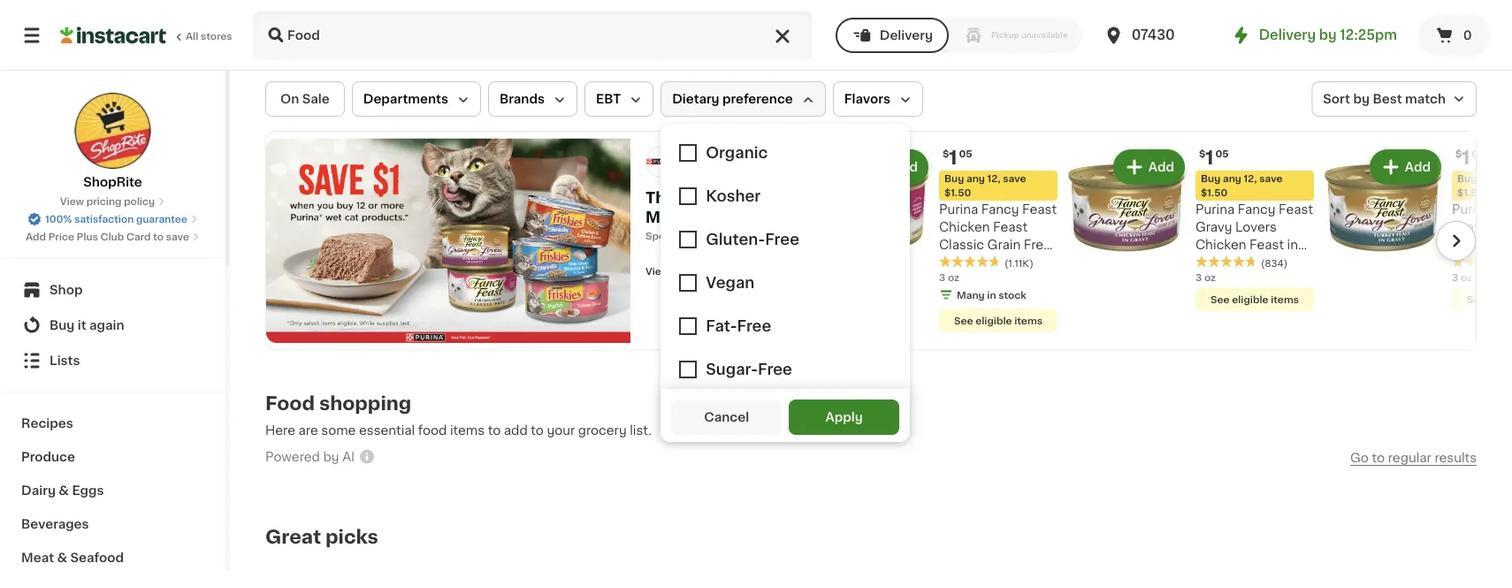 Task type: locate. For each thing, give the bounding box(es) containing it.
0 horizontal spatial $1.50
[[944, 188, 971, 198]]

1 horizontal spatial $1.50
[[1201, 188, 1228, 198]]

are
[[299, 424, 318, 436]]

2 1 from the left
[[1206, 148, 1214, 167]]

2 3 from the left
[[1196, 272, 1202, 282]]

delivery inside "link"
[[1259, 29, 1316, 42]]

2 $ from the left
[[1199, 149, 1206, 159]]

0 vertical spatial items
[[1271, 294, 1299, 304]]

1 horizontal spatial view
[[646, 267, 670, 276]]

any
[[967, 174, 985, 183], [1223, 174, 1241, 183]]

save down guarantee
[[166, 232, 189, 242]]

12, up lovers
[[1244, 174, 1257, 183]]

purina image
[[646, 146, 677, 178]]

2 3 oz from the left
[[1196, 272, 1216, 282]]

0 horizontal spatial oz
[[948, 272, 960, 282]]

0 vertical spatial by
[[1319, 29, 1337, 42]]

2 fancy from the left
[[1238, 203, 1276, 216]]

1 horizontal spatial see eligible items
[[1211, 294, 1299, 304]]

see eligible items
[[1211, 294, 1299, 304], [954, 316, 1043, 325]]

add
[[504, 424, 528, 436]]

fancy for lovers
[[1238, 203, 1276, 216]]

see eligible items down many in stock
[[954, 316, 1043, 325]]

1 horizontal spatial the
[[724, 191, 753, 206]]

0 horizontal spatial product group
[[808, 146, 1058, 336]]

2 horizontal spatial $
[[1456, 149, 1462, 159]]

product group
[[808, 146, 1058, 336], [1065, 146, 1314, 314], [1321, 146, 1512, 314]]

2 oz from the left
[[1204, 272, 1216, 282]]

Best match Sort by field
[[1312, 81, 1477, 117]]

0 horizontal spatial 1
[[949, 148, 957, 167]]

by inside 'link'
[[323, 451, 339, 463]]

0 horizontal spatial view
[[60, 197, 84, 206]]

1 vertical spatial cat
[[1196, 274, 1218, 287]]

1 horizontal spatial chicken
[[1196, 239, 1246, 251]]

see eligible items button down many in stock
[[939, 309, 1058, 332]]

see eligib button
[[1452, 288, 1512, 311]]

fancy inside purina fancy feast gravy lovers chicken feast in gravy gourmet cat food in wet cat food gravy
[[1238, 203, 1276, 216]]

wet down classic
[[939, 256, 964, 269]]

food inside purina fancy feast chicken feast classic grain free wet cat food pate
[[992, 256, 1024, 269]]

meat & seafood
[[21, 552, 124, 564]]

chicken inside purina fancy feast gravy lovers chicken feast in gravy gourmet cat food in wet cat food gravy
[[1196, 239, 1246, 251]]

preference
[[722, 93, 793, 105]]

(1.11k)
[[1005, 258, 1034, 268]]

any up purina fancy feast chicken feast classic grain free wet cat food pate
[[967, 174, 985, 183]]

2 horizontal spatial in
[[1287, 239, 1298, 251]]

05
[[959, 149, 972, 159], [1216, 149, 1229, 159], [1472, 149, 1485, 159]]

add price plus club card to save link
[[26, 230, 200, 244]]

items for pate
[[1015, 316, 1043, 325]]

see eligible items button
[[1196, 288, 1314, 311], [939, 309, 1058, 332]]

1 horizontal spatial $ 1 05
[[1199, 148, 1229, 167]]

purina
[[939, 203, 978, 216], [1196, 203, 1235, 216], [1452, 203, 1491, 216]]

2 horizontal spatial add button
[[1371, 151, 1440, 183]]

1 horizontal spatial all
[[672, 267, 685, 276]]

0 horizontal spatial save
[[166, 232, 189, 242]]

eligible for cat
[[976, 316, 1012, 325]]

2 horizontal spatial see
[[1467, 294, 1486, 304]]

1 12, from the left
[[987, 174, 1001, 183]]

1 horizontal spatial 3 oz
[[1196, 272, 1216, 282]]

fancy for feast
[[981, 203, 1019, 216]]

delivery for delivery by 12:25pm
[[1259, 29, 1316, 42]]

recipes link
[[11, 407, 215, 440]]

1 vertical spatial gravy
[[1196, 256, 1232, 269]]

see eligible items for food
[[1211, 294, 1299, 304]]

1 horizontal spatial see eligible items button
[[1196, 288, 1314, 311]]

1 3 from the left
[[939, 272, 946, 282]]

by inside "link"
[[1319, 29, 1337, 42]]

0 horizontal spatial see eligible items
[[954, 316, 1043, 325]]

1 horizontal spatial 1
[[1206, 148, 1214, 167]]

0 vertical spatial in
[[1287, 239, 1298, 251]]

1 3 oz from the left
[[939, 272, 960, 282]]

the more the meowier image
[[266, 138, 631, 343]]

1 add button from the left
[[858, 151, 927, 183]]

3 oz for gravy
[[1196, 272, 1216, 282]]

0 horizontal spatial 3
[[939, 272, 946, 282]]

$1.50 up purina fancy feast gravy lovers chicken feast in gravy gourmet cat food in wet cat food gravy
[[1201, 188, 1228, 198]]

the up meowier
[[646, 191, 675, 206]]

0 vertical spatial all
[[186, 31, 198, 41]]

0 vertical spatial eligible
[[1232, 294, 1269, 304]]

save for lovers
[[1259, 174, 1283, 183]]

buy any 12, save $1.50 up purina fancy feast chicken feast classic grain free wet cat food pate
[[944, 174, 1026, 198]]

0 horizontal spatial delivery
[[880, 29, 933, 42]]

2 $ 1 05 from the left
[[1199, 148, 1229, 167]]

0 vertical spatial chicken
[[939, 221, 990, 233]]

dietary preference
[[672, 93, 793, 105]]

the
[[646, 191, 675, 206], [724, 191, 753, 206]]

purina inside purina fancy feast chicken feast classic grain free wet cat food pate
[[939, 203, 978, 216]]

to left add on the left bottom
[[488, 424, 501, 436]]

gravy
[[1196, 221, 1232, 233], [1196, 256, 1232, 269], [1256, 292, 1293, 304]]

2 product group from the left
[[1065, 146, 1314, 314]]

oz for gravy
[[1204, 272, 1216, 282]]

chicken up classic
[[939, 221, 990, 233]]

wet down (834)
[[1270, 274, 1295, 287]]

1 $1.50 from the left
[[944, 188, 971, 198]]

2 $1.50 from the left
[[1201, 188, 1228, 198]]

3 for wet
[[939, 272, 946, 282]]

eligib
[[1488, 294, 1512, 304]]

0 horizontal spatial chicken
[[939, 221, 990, 233]]

1 horizontal spatial items
[[1015, 316, 1043, 325]]

2 vertical spatial in
[[987, 290, 996, 300]]

2 vertical spatial cat
[[1196, 292, 1218, 304]]

chicken
[[939, 221, 990, 233], [1196, 239, 1246, 251]]

fancy up "grain" at the right of page
[[981, 203, 1019, 216]]

2 horizontal spatial by
[[1353, 93, 1370, 105]]

& right meat
[[57, 552, 67, 564]]

by inside field
[[1353, 93, 1370, 105]]

some
[[321, 424, 356, 436]]

2 horizontal spatial 05
[[1472, 149, 1485, 159]]

buy any 12, save $1.50 up lovers
[[1201, 174, 1283, 198]]

departments button
[[352, 81, 481, 117]]

3 purina from the left
[[1452, 203, 1491, 216]]

1 horizontal spatial $
[[1199, 149, 1206, 159]]

by right sort
[[1353, 93, 1370, 105]]

wet inside purina fancy feast chicken feast classic grain free wet cat food pate
[[939, 256, 964, 269]]

0 vertical spatial wet
[[939, 256, 964, 269]]

0 horizontal spatial buy any 12, save $1.50
[[944, 174, 1026, 198]]

delivery button
[[835, 18, 949, 53]]

0 horizontal spatial by
[[323, 451, 339, 463]]

1 $ from the left
[[943, 149, 949, 159]]

1 fancy from the left
[[981, 203, 1019, 216]]

pricing
[[86, 197, 122, 206]]

see inside button
[[1467, 294, 1486, 304]]

1 horizontal spatial by
[[1319, 29, 1337, 42]]

3 oz from the left
[[1461, 272, 1472, 282]]

2 horizontal spatial product group
[[1321, 146, 1512, 314]]

nsored
[[665, 231, 700, 241]]

3 oz for wet
[[939, 272, 960, 282]]

2 any from the left
[[1223, 174, 1241, 183]]

fan
[[1494, 203, 1512, 216]]

1 oz from the left
[[948, 272, 960, 282]]

2 horizontal spatial 3
[[1452, 272, 1458, 282]]

to inside button
[[1372, 452, 1385, 464]]

see eligible items for pate
[[954, 316, 1043, 325]]

items down the stock
[[1015, 316, 1043, 325]]

essential
[[359, 424, 415, 436]]

0 vertical spatial cat
[[967, 256, 989, 269]]

$ for purina fancy feast chicken feast classic grain free wet cat food pate
[[943, 149, 949, 159]]

to right go
[[1372, 452, 1385, 464]]

1 1 from the left
[[949, 148, 957, 167]]

plus
[[77, 232, 98, 242]]

buy left it
[[50, 319, 75, 332]]

None search field
[[253, 11, 812, 60]]

dairy
[[21, 485, 56, 497]]

see eligible items button down gourmet
[[1196, 288, 1314, 311]]

feast up (834)
[[1279, 203, 1313, 216]]

delivery inside button
[[880, 29, 933, 42]]

add price plus club card to save
[[26, 232, 189, 242]]

items down (834)
[[1271, 294, 1299, 304]]

purina inside purina fancy feast gravy lovers chicken feast in gravy gourmet cat food in wet cat food gravy
[[1196, 203, 1235, 216]]

see eligible items button for pate
[[939, 309, 1058, 332]]

any for gravy
[[1223, 174, 1241, 183]]

oz
[[948, 272, 960, 282], [1204, 272, 1216, 282], [1461, 272, 1472, 282]]

powered by ai link
[[265, 448, 376, 470]]

buy it again link
[[11, 308, 215, 343]]

0 horizontal spatial items
[[450, 424, 485, 436]]

see eligible items button for food
[[1196, 288, 1314, 311]]

fancy up lovers
[[1238, 203, 1276, 216]]

1 horizontal spatial 05
[[1216, 149, 1229, 159]]

1 vertical spatial chicken
[[1196, 239, 1246, 251]]

12,
[[987, 174, 1001, 183], [1244, 174, 1257, 183]]

shoprite logo image
[[74, 92, 152, 170]]

0 horizontal spatial $
[[943, 149, 949, 159]]

0 horizontal spatial 05
[[959, 149, 972, 159]]

2 vertical spatial gravy
[[1256, 292, 1293, 304]]

view up 100%
[[60, 197, 84, 206]]

0 vertical spatial view
[[60, 197, 84, 206]]

1 horizontal spatial eligible
[[1232, 294, 1269, 304]]

items right food
[[450, 424, 485, 436]]

produce
[[21, 451, 75, 463]]

1 horizontal spatial see
[[1211, 294, 1230, 304]]

oz for wet
[[948, 272, 960, 282]]

3 3 from the left
[[1452, 272, 1458, 282]]

$1.50 up classic
[[944, 188, 971, 198]]

gravy left lovers
[[1196, 221, 1232, 233]]

eligible down gourmet
[[1232, 294, 1269, 304]]

& left eggs
[[59, 485, 69, 497]]

chicken down lovers
[[1196, 239, 1246, 251]]

0 horizontal spatial any
[[967, 174, 985, 183]]

add button for chicken
[[858, 151, 927, 183]]

$1.50 for purina fancy feast gravy lovers chicken feast in gravy gourmet cat food in wet cat food gravy
[[1201, 188, 1228, 198]]

all
[[186, 31, 198, 41], [672, 267, 685, 276]]

12, up purina fancy feast chicken feast classic grain free wet cat food pate
[[987, 174, 1001, 183]]

spo
[[646, 231, 665, 241]]

save up purina fancy feast chicken feast classic grain free wet cat food pate
[[1003, 174, 1026, 183]]

buy any 12, save $1.50
[[944, 174, 1026, 198], [1201, 174, 1283, 198]]

feast up gourmet
[[1250, 239, 1284, 251]]

buy
[[944, 174, 964, 183], [1201, 174, 1221, 183], [50, 319, 75, 332]]

$ 1 05 for purina fancy feast chicken feast classic grain free wet cat food pate
[[943, 148, 972, 167]]

1 vertical spatial &
[[57, 552, 67, 564]]

delivery for delivery
[[880, 29, 933, 42]]

1 horizontal spatial save
[[1003, 174, 1026, 183]]

1 horizontal spatial wet
[[1270, 274, 1295, 287]]

07430
[[1132, 29, 1175, 42]]

all left stores at the top of the page
[[186, 31, 198, 41]]

gravy down (834)
[[1256, 292, 1293, 304]]

cat inside purina fancy feast chicken feast classic grain free wet cat food pate
[[967, 256, 989, 269]]

shoprite
[[83, 176, 142, 188]]

3 05 from the left
[[1472, 149, 1485, 159]]

in up (834)
[[1287, 239, 1298, 251]]

fancy
[[981, 203, 1019, 216], [1238, 203, 1276, 216]]

by left '12:25pm'
[[1319, 29, 1337, 42]]

0 horizontal spatial eligible
[[976, 316, 1012, 325]]

0 horizontal spatial purina
[[939, 203, 978, 216]]

0 horizontal spatial 3 oz
[[939, 272, 960, 282]]

12, for lovers
[[1244, 174, 1257, 183]]

2 horizontal spatial buy
[[1201, 174, 1221, 183]]

1 vertical spatial items
[[1015, 316, 1043, 325]]

shop link
[[11, 272, 215, 308]]

2 horizontal spatial oz
[[1461, 272, 1472, 282]]

0 vertical spatial see eligible items
[[1211, 294, 1299, 304]]

0 vertical spatial &
[[59, 485, 69, 497]]

1 vertical spatial view
[[646, 267, 670, 276]]

0 horizontal spatial add button
[[858, 151, 927, 183]]

save
[[1003, 174, 1026, 183], [1259, 174, 1283, 183], [166, 232, 189, 242]]

sale
[[302, 93, 330, 105]]

eligible for gourmet
[[1232, 294, 1269, 304]]

★★★★★
[[939, 256, 1001, 268], [939, 256, 1001, 268], [1196, 256, 1257, 268], [1196, 256, 1257, 268], [1452, 256, 1512, 268], [1452, 256, 1512, 268]]

1 horizontal spatial 12,
[[1244, 174, 1257, 183]]

1 horizontal spatial any
[[1223, 174, 1241, 183]]

purina for gravy
[[1196, 203, 1235, 216]]

buy any 12, save $1.50 for feast
[[944, 174, 1026, 198]]

1 horizontal spatial product group
[[1065, 146, 1314, 314]]

1 horizontal spatial in
[[1256, 274, 1267, 287]]

2 vertical spatial by
[[323, 451, 339, 463]]

in down gourmet
[[1256, 274, 1267, 287]]

0 horizontal spatial wet
[[939, 256, 964, 269]]

buy it again
[[50, 319, 124, 332]]

1 any from the left
[[967, 174, 985, 183]]

2 12, from the left
[[1244, 174, 1257, 183]]

save inside add price plus club card to save link
[[166, 232, 189, 242]]

1 horizontal spatial buy any 12, save $1.50
[[1201, 174, 1283, 198]]

buy up classic
[[944, 174, 964, 183]]

purina fancy feast chicken feast classic grain free wet cat food pate
[[939, 203, 1057, 269]]

0 horizontal spatial all
[[186, 31, 198, 41]]

sort
[[1323, 93, 1350, 105]]

shop
[[50, 284, 83, 296]]

see for purina fan
[[1467, 294, 1486, 304]]

1 vertical spatial eligible
[[976, 316, 1012, 325]]

0 horizontal spatial fancy
[[981, 203, 1019, 216]]

the right more
[[724, 191, 753, 206]]

save for feast
[[1003, 174, 1026, 183]]

1 vertical spatial all
[[672, 267, 685, 276]]

all down nsored
[[672, 267, 685, 276]]

2 horizontal spatial 1
[[1462, 148, 1470, 167]]

any up lovers
[[1223, 174, 1241, 183]]

1 vertical spatial in
[[1256, 274, 1267, 287]]

delivery up flavors dropdown button
[[880, 29, 933, 42]]

picks
[[325, 528, 378, 546]]

card
[[126, 232, 151, 242]]

by left ai
[[323, 451, 339, 463]]

12:25pm
[[1340, 29, 1397, 42]]

eligible down many in stock
[[976, 316, 1012, 325]]

2 horizontal spatial save
[[1259, 174, 1283, 183]]

1 05 from the left
[[959, 149, 972, 159]]

$1.50
[[944, 188, 971, 198], [1201, 188, 1228, 198]]

1 $ 1 05 from the left
[[943, 148, 972, 167]]

lovers
[[1235, 221, 1277, 233]]

buy for purina fancy feast gravy lovers chicken feast in gravy gourmet cat food in wet cat food gravy
[[1201, 174, 1221, 183]]

buy for purina fancy feast chicken feast classic grain free wet cat food pate
[[944, 174, 964, 183]]

save up lovers
[[1259, 174, 1283, 183]]

1 horizontal spatial add button
[[1115, 151, 1183, 183]]

free
[[1024, 239, 1051, 251]]

1 vertical spatial see eligible items
[[954, 316, 1043, 325]]

fancy inside purina fancy feast chicken feast classic grain free wet cat food pate
[[981, 203, 1019, 216]]

seafood
[[70, 552, 124, 564]]

in left the stock
[[987, 290, 996, 300]]

see for purina fancy feast chicken feast classic grain free wet cat food pate
[[954, 316, 973, 325]]

0 horizontal spatial buy
[[50, 319, 75, 332]]

apply
[[826, 411, 863, 424]]

2 purina from the left
[[1196, 203, 1235, 216]]

$
[[943, 149, 949, 159], [1199, 149, 1206, 159], [1456, 149, 1462, 159]]

2 horizontal spatial purina
[[1452, 203, 1491, 216]]

eligible
[[1232, 294, 1269, 304], [976, 316, 1012, 325]]

see eligible items down gourmet
[[1211, 294, 1299, 304]]

in
[[1287, 239, 1298, 251], [1256, 274, 1267, 287], [987, 290, 996, 300]]

12, for feast
[[987, 174, 1001, 183]]

club
[[100, 232, 124, 242]]

0 horizontal spatial the
[[646, 191, 675, 206]]

1 horizontal spatial fancy
[[1238, 203, 1276, 216]]

2 add button from the left
[[1115, 151, 1183, 183]]

list.
[[630, 424, 652, 436]]

2 horizontal spatial items
[[1271, 294, 1299, 304]]

1 purina from the left
[[939, 203, 978, 216]]

by
[[1319, 29, 1337, 42], [1353, 93, 1370, 105], [323, 451, 339, 463]]

buy up purina fancy feast gravy lovers chicken feast in gravy gourmet cat food in wet cat food gravy
[[1201, 174, 1221, 183]]

0 horizontal spatial see eligible items button
[[939, 309, 1058, 332]]

1 horizontal spatial 3
[[1196, 272, 1202, 282]]

your
[[547, 424, 575, 436]]

1 horizontal spatial delivery
[[1259, 29, 1316, 42]]

see
[[1211, 294, 1230, 304], [1467, 294, 1486, 304], [954, 316, 973, 325]]

delivery
[[1259, 29, 1316, 42], [880, 29, 933, 42]]

2 buy any 12, save $1.50 from the left
[[1201, 174, 1283, 198]]

1 horizontal spatial purina
[[1196, 203, 1235, 216]]

delivery by 12:25pm
[[1259, 29, 1397, 42]]

cancel button
[[671, 400, 782, 435]]

chicken inside purina fancy feast chicken feast classic grain free wet cat food pate
[[939, 221, 990, 233]]

3 $ 1 05 from the left
[[1456, 148, 1485, 167]]

view down spo
[[646, 267, 670, 276]]

0 horizontal spatial see
[[954, 316, 973, 325]]

2 vertical spatial items
[[450, 424, 485, 436]]

1 buy any 12, save $1.50 from the left
[[944, 174, 1026, 198]]

$ 1 05 for purina fancy feast gravy lovers chicken feast in gravy gourmet cat food in wet cat food gravy
[[1199, 148, 1229, 167]]

delivery left '12:25pm'
[[1259, 29, 1316, 42]]

1 horizontal spatial oz
[[1204, 272, 1216, 282]]

food
[[418, 424, 447, 436]]

2 horizontal spatial $ 1 05
[[1456, 148, 1485, 167]]

100%
[[45, 214, 72, 224]]

to
[[153, 232, 164, 242], [488, 424, 501, 436], [531, 424, 544, 436], [1372, 452, 1385, 464]]

gravy left gourmet
[[1196, 256, 1232, 269]]

service type group
[[835, 18, 1082, 53]]

0 horizontal spatial $ 1 05
[[943, 148, 972, 167]]

2 05 from the left
[[1216, 149, 1229, 159]]

2 horizontal spatial 3 oz
[[1452, 272, 1472, 282]]



Task type: describe. For each thing, give the bounding box(es) containing it.
apply button
[[789, 400, 900, 435]]

food shopping
[[265, 394, 411, 413]]

delivery by 12:25pm link
[[1231, 25, 1397, 46]]

add button for gravy
[[1115, 151, 1183, 183]]

by for powered
[[323, 451, 339, 463]]

dairy & eggs
[[21, 485, 104, 497]]

purina for chicken
[[939, 203, 978, 216]]

any for chicken
[[967, 174, 985, 183]]

results
[[1435, 452, 1477, 464]]

feast up the "free"
[[1022, 203, 1057, 216]]

departments
[[363, 93, 448, 105]]

on sale button
[[265, 81, 345, 117]]

purina fancy feast gravy lovers chicken feast in gravy gourmet cat food in wet cat food gravy
[[1196, 203, 1313, 304]]

1 the from the left
[[646, 191, 675, 206]]

brands button
[[488, 81, 577, 117]]

by for sort
[[1353, 93, 1370, 105]]

the more the meowier spo nsored
[[646, 191, 753, 241]]

feast up "grain" at the right of page
[[993, 221, 1028, 233]]

purina fan
[[1452, 203, 1512, 304]]

match
[[1405, 93, 1446, 105]]

3 3 oz from the left
[[1452, 272, 1472, 282]]

view for view pricing policy
[[60, 197, 84, 206]]

(834)
[[1261, 258, 1288, 268]]

wet inside purina fancy feast gravy lovers chicken feast in gravy gourmet cat food in wet cat food gravy
[[1270, 274, 1295, 287]]

satisfaction
[[74, 214, 134, 224]]

grocery
[[578, 424, 627, 436]]

meat
[[21, 552, 54, 564]]

eggs
[[72, 485, 104, 497]]

classic
[[939, 239, 984, 251]]

go
[[1350, 452, 1369, 464]]

gourmet
[[1235, 256, 1291, 269]]

100% satisfaction guarantee
[[45, 214, 187, 224]]

stores
[[201, 31, 232, 41]]

ebt
[[596, 93, 621, 105]]

07430 button
[[1103, 11, 1209, 60]]

here are some essential food items to add to your grocery list.
[[265, 424, 652, 436]]

Search field
[[255, 12, 811, 58]]

0 vertical spatial gravy
[[1196, 221, 1232, 233]]

purina inside the purina fan
[[1452, 203, 1491, 216]]

view for view all
[[646, 267, 670, 276]]

3 1 from the left
[[1462, 148, 1470, 167]]

to right add on the left bottom
[[531, 424, 544, 436]]

0 horizontal spatial in
[[987, 290, 996, 300]]

regular
[[1388, 452, 1432, 464]]

pate
[[1027, 256, 1055, 269]]

go to regular results
[[1350, 452, 1477, 464]]

lists
[[50, 355, 80, 367]]

stock
[[999, 290, 1027, 300]]

& for dairy
[[59, 485, 69, 497]]

shopping
[[319, 394, 411, 413]]

ebt button
[[585, 81, 654, 117]]

instacart logo image
[[60, 25, 166, 46]]

produce link
[[11, 440, 215, 474]]

0
[[1463, 29, 1472, 42]]

grain
[[987, 239, 1021, 251]]

$ for purina fancy feast gravy lovers chicken feast in gravy gourmet cat food in wet cat food gravy
[[1199, 149, 1206, 159]]

3 for gravy
[[1196, 272, 1202, 282]]

05 for purina fancy feast chicken feast classic grain free wet cat food pate
[[959, 149, 972, 159]]

view pricing policy link
[[60, 195, 165, 209]]

3 $ from the left
[[1456, 149, 1462, 159]]

dietary
[[672, 93, 719, 105]]

see for purina fancy feast gravy lovers chicken feast in gravy gourmet cat food in wet cat food gravy
[[1211, 294, 1230, 304]]

$1.50 for purina fancy feast chicken feast classic grain free wet cat food pate
[[944, 188, 971, 198]]

& for meat
[[57, 552, 67, 564]]

here
[[265, 424, 295, 436]]

sort by best match
[[1323, 93, 1446, 105]]

all stores link
[[60, 11, 233, 60]]

many
[[957, 290, 985, 300]]

05 for purina fancy feast gravy lovers chicken feast in gravy gourmet cat food in wet cat food gravy
[[1216, 149, 1229, 159]]

great picks
[[265, 528, 378, 546]]

see eligib
[[1467, 294, 1512, 304]]

cancel
[[704, 411, 749, 424]]

more
[[679, 191, 720, 206]]

again
[[89, 319, 124, 332]]

powered
[[265, 451, 320, 463]]

flavors
[[844, 93, 890, 105]]

1 product group from the left
[[808, 146, 1058, 336]]

all stores
[[186, 31, 232, 41]]

many in stock
[[957, 290, 1027, 300]]

100% satisfaction guarantee button
[[28, 209, 198, 226]]

beverages
[[21, 518, 89, 531]]

brands
[[500, 93, 545, 105]]

guarantee
[[136, 214, 187, 224]]

powered by ai
[[265, 451, 355, 463]]

buy any 12, save $1.50 for lovers
[[1201, 174, 1283, 198]]

2 the from the left
[[724, 191, 753, 206]]

view pricing policy
[[60, 197, 155, 206]]

by for delivery
[[1319, 29, 1337, 42]]

it
[[78, 319, 86, 332]]

policy
[[124, 197, 155, 206]]

flavors button
[[833, 81, 923, 117]]

price
[[48, 232, 74, 242]]

items for food
[[1271, 294, 1299, 304]]

beverages link
[[11, 508, 215, 541]]

view all
[[646, 267, 685, 276]]

3 product group from the left
[[1321, 146, 1512, 314]]

on
[[280, 93, 299, 105]]

3 add button from the left
[[1371, 151, 1440, 183]]

meowier
[[646, 210, 714, 225]]

go to regular results button
[[1350, 451, 1477, 465]]

lists link
[[11, 343, 215, 378]]

best
[[1373, 93, 1402, 105]]

on sale
[[280, 93, 330, 105]]

1 for purina fancy feast chicken feast classic grain free wet cat food pate
[[949, 148, 957, 167]]

1 for purina fancy feast gravy lovers chicken feast in gravy gourmet cat food in wet cat food gravy
[[1206, 148, 1214, 167]]

great
[[265, 528, 321, 546]]

to down guarantee
[[153, 232, 164, 242]]

ai
[[342, 451, 355, 463]]

shoprite link
[[74, 92, 152, 191]]



Task type: vqa. For each thing, say whether or not it's contained in the screenshot.
2nd any from right
yes



